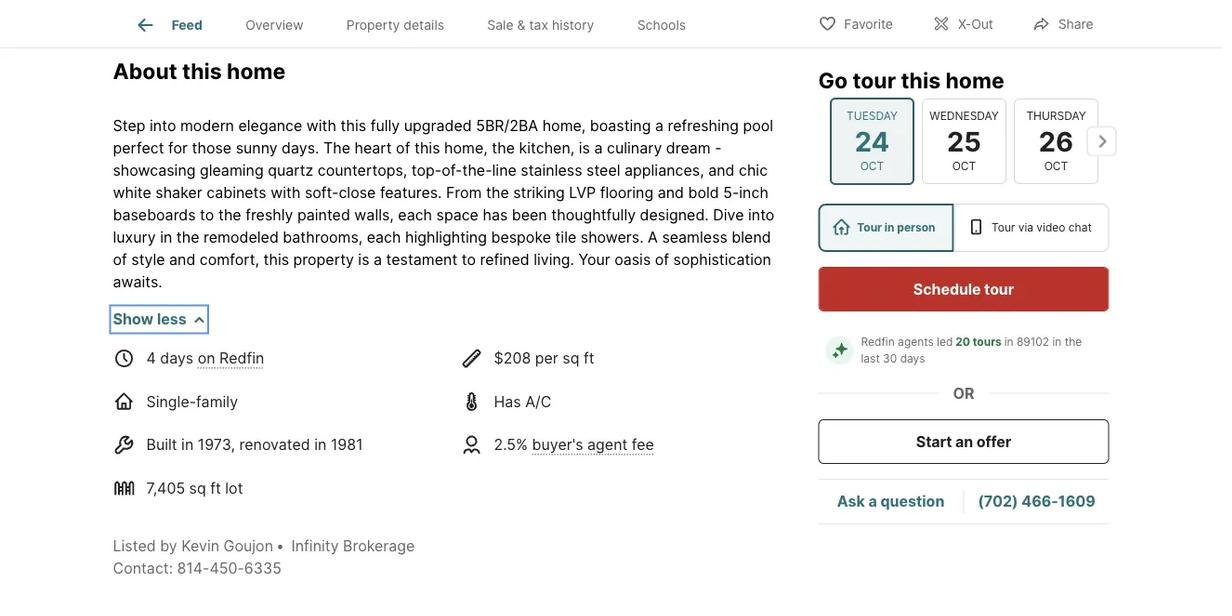 Task type: locate. For each thing, give the bounding box(es) containing it.
fee
[[632, 436, 655, 454]]

None button
[[830, 97, 915, 185], [922, 98, 1007, 184], [1014, 98, 1099, 184], [830, 97, 915, 185], [922, 98, 1007, 184], [1014, 98, 1099, 184]]

redfin right on
[[220, 350, 264, 368]]

brokerage
[[343, 537, 415, 556]]

in down baseboards
[[160, 229, 172, 247]]

home, up the- in the top of the page
[[445, 139, 488, 158]]

1 tour from the left
[[858, 221, 882, 234]]

oct down the '25'
[[952, 159, 976, 173]]

0 vertical spatial home,
[[543, 117, 586, 135]]

2 oct from the left
[[952, 159, 976, 173]]

tour for go
[[853, 67, 896, 93]]

gleaming
[[200, 162, 264, 180]]

0 horizontal spatial into
[[150, 117, 176, 135]]

tour inside 'option'
[[992, 221, 1016, 234]]

and right style at the left top of the page
[[169, 251, 196, 269]]

your
[[579, 251, 611, 269]]

0 horizontal spatial home,
[[445, 139, 488, 158]]

days
[[160, 350, 194, 368], [901, 352, 926, 365]]

tour in person
[[858, 221, 936, 234]]

2.5%
[[494, 436, 528, 454]]

days down agents at the bottom
[[901, 352, 926, 365]]

1 vertical spatial sq
[[189, 479, 206, 497]]

1973,
[[198, 436, 235, 454]]

sq right 7,405
[[189, 479, 206, 497]]

into down inch
[[749, 206, 775, 224]]

oct for 24
[[860, 159, 884, 173]]

0 horizontal spatial tour
[[858, 221, 882, 234]]

home, up kitchen,
[[543, 117, 586, 135]]

the up has
[[486, 184, 509, 202]]

overview
[[246, 17, 304, 33]]

tax
[[529, 17, 549, 33]]

0 horizontal spatial oct
[[860, 159, 884, 173]]

tour via video chat option
[[954, 204, 1110, 252]]

an
[[956, 432, 974, 451]]

5-
[[724, 184, 740, 202]]

a up steel
[[595, 139, 603, 158]]

to down 'shaker'
[[200, 206, 214, 224]]

with up "the"
[[307, 117, 337, 135]]

schedule tour
[[914, 280, 1015, 298]]

1 vertical spatial with
[[271, 184, 301, 202]]

0 vertical spatial to
[[200, 206, 214, 224]]

a left the testament
[[374, 251, 382, 269]]

0 horizontal spatial tour
[[853, 67, 896, 93]]

or
[[954, 384, 975, 402]]

ask
[[838, 492, 865, 510]]

single-family
[[146, 393, 238, 411]]

about this home
[[113, 58, 286, 84]]

1 vertical spatial each
[[367, 229, 401, 247]]

listed by kevin goujon • infinity brokerage contact: 814-450-6335
[[113, 537, 415, 578]]

on
[[198, 350, 215, 368]]

0 vertical spatial and
[[709, 162, 735, 180]]

1 horizontal spatial is
[[579, 139, 590, 158]]

sq right per
[[563, 350, 580, 368]]

agent
[[588, 436, 628, 454]]

3 oct from the left
[[1044, 159, 1068, 173]]

the down cabinets in the top of the page
[[218, 206, 241, 224]]

redfin up last
[[862, 335, 895, 349]]

is up steel
[[579, 139, 590, 158]]

of
[[396, 139, 410, 158], [113, 251, 127, 269], [655, 251, 670, 269]]

sq
[[563, 350, 580, 368], [189, 479, 206, 497]]

to down the highlighting
[[462, 251, 476, 269]]

per
[[535, 350, 559, 368]]

and up designed.
[[658, 184, 684, 202]]

2 tour from the left
[[992, 221, 1016, 234]]

last
[[862, 352, 880, 365]]

with
[[307, 117, 337, 135], [271, 184, 301, 202]]

question
[[881, 492, 945, 510]]

0 vertical spatial with
[[307, 117, 337, 135]]

in right 89102
[[1053, 335, 1062, 349]]

2 horizontal spatial of
[[655, 251, 670, 269]]

25
[[947, 125, 981, 157]]

sale & tax history tab
[[466, 3, 616, 47]]

1 vertical spatial is
[[358, 251, 370, 269]]

schedule tour button
[[819, 267, 1110, 312]]

this up "the"
[[341, 117, 367, 135]]

favorite button
[[803, 4, 909, 42]]

next image
[[1088, 126, 1117, 156]]

dive
[[713, 206, 744, 224]]

1 horizontal spatial into
[[749, 206, 775, 224]]

1 vertical spatial to
[[462, 251, 476, 269]]

ft right per
[[584, 350, 595, 368]]

is right property
[[358, 251, 370, 269]]

tour inside option
[[858, 221, 882, 234]]

1 horizontal spatial tour
[[992, 221, 1016, 234]]

ask a question link
[[838, 492, 945, 510]]

video
[[1037, 221, 1066, 234]]

a right ask
[[869, 492, 878, 510]]

bespoke
[[491, 229, 551, 247]]

in left person
[[885, 221, 895, 234]]

1 horizontal spatial with
[[307, 117, 337, 135]]

of down the a
[[655, 251, 670, 269]]

oct inside tuesday 24 oct
[[860, 159, 884, 173]]

tours
[[973, 335, 1002, 349]]

tab list
[[113, 0, 723, 47]]

0 vertical spatial tour
[[853, 67, 896, 93]]

awaits.
[[113, 273, 163, 291]]

each
[[398, 206, 432, 224], [367, 229, 401, 247]]

start an offer button
[[819, 419, 1110, 464]]

1609
[[1059, 492, 1096, 510]]

ft left lot
[[210, 479, 221, 497]]

has
[[494, 393, 521, 411]]

0 horizontal spatial to
[[200, 206, 214, 224]]

home up wednesday
[[946, 67, 1005, 93]]

this down remodeled
[[264, 251, 289, 269]]

in left 1981
[[315, 436, 327, 454]]

steel
[[587, 162, 621, 180]]

home down overview "tab"
[[227, 58, 286, 84]]

tour left the 'via'
[[992, 221, 1016, 234]]

the right 89102
[[1065, 335, 1083, 349]]

and down the -
[[709, 162, 735, 180]]

home,
[[543, 117, 586, 135], [445, 139, 488, 158]]

(702) 466-1609
[[978, 492, 1096, 510]]

tour
[[858, 221, 882, 234], [992, 221, 1016, 234]]

flooring
[[600, 184, 654, 202]]

the
[[492, 139, 515, 158], [486, 184, 509, 202], [218, 206, 241, 224], [177, 229, 200, 247], [1065, 335, 1083, 349]]

close
[[339, 184, 376, 202]]

each down walls,
[[367, 229, 401, 247]]

tour inside schedule tour button
[[985, 280, 1015, 298]]

step into modern elegance with this fully upgraded 5br/2ba home, boasting a refreshing pool perfect for those sunny days. the heart of this home, the kitchen, is a culinary dream - showcasing gleaming quartz countertops, top-of-the-line stainless steel appliances, and chic white shaker cabinets with soft-close features. from the striking lvp flooring and bold 5-inch baseboards to the freshly painted walls, each space has been thoughtfully designed. dive into luxury in the remodeled bathrooms, each highlighting bespoke tile showers. a seamless blend of style and comfort, this property is a testament to refined living. your oasis of sophistication awaits.
[[113, 117, 775, 291]]

1 horizontal spatial days
[[901, 352, 926, 365]]

oct down "26"
[[1044, 159, 1068, 173]]

days inside the in the last 30 days
[[901, 352, 926, 365]]

each down "features." at the top of page
[[398, 206, 432, 224]]

designed.
[[640, 206, 709, 224]]

into up "for" on the left top of the page
[[150, 117, 176, 135]]

tour left person
[[858, 221, 882, 234]]

1 vertical spatial and
[[658, 184, 684, 202]]

of down 'fully'
[[396, 139, 410, 158]]

the inside the in the last 30 days
[[1065, 335, 1083, 349]]

0 horizontal spatial and
[[169, 251, 196, 269]]

oct inside "thursday 26 oct"
[[1044, 159, 1068, 173]]

with down quartz
[[271, 184, 301, 202]]

1 horizontal spatial tour
[[985, 280, 1015, 298]]

of down the luxury at the top left of the page
[[113, 251, 127, 269]]

blend
[[732, 229, 772, 247]]

redfin
[[862, 335, 895, 349], [220, 350, 264, 368]]

0 horizontal spatial ft
[[210, 479, 221, 497]]

0 vertical spatial into
[[150, 117, 176, 135]]

0 vertical spatial ft
[[584, 350, 595, 368]]

buyer's
[[532, 436, 584, 454]]

(702) 466-1609 link
[[978, 492, 1096, 510]]

upgraded
[[404, 117, 472, 135]]

feed
[[172, 17, 203, 33]]

oct inside wednesday 25 oct
[[952, 159, 976, 173]]

1 horizontal spatial oct
[[952, 159, 976, 173]]

step
[[113, 117, 146, 135]]

1 horizontal spatial and
[[658, 184, 684, 202]]

the up line
[[492, 139, 515, 158]]

2 horizontal spatial oct
[[1044, 159, 1068, 173]]

oasis
[[615, 251, 651, 269]]

the-
[[463, 162, 492, 180]]

1 vertical spatial ft
[[210, 479, 221, 497]]

striking
[[514, 184, 565, 202]]

5br/2ba
[[476, 117, 539, 135]]

tour right "schedule"
[[985, 280, 1015, 298]]

contact:
[[113, 560, 173, 578]]

1 horizontal spatial ft
[[584, 350, 595, 368]]

has
[[483, 206, 508, 224]]

this down the feed
[[182, 58, 222, 84]]

chat
[[1069, 221, 1092, 234]]

this
[[182, 58, 222, 84], [901, 67, 941, 93], [341, 117, 367, 135], [415, 139, 440, 158], [264, 251, 289, 269]]

1 oct from the left
[[860, 159, 884, 173]]

oct down 24
[[860, 159, 884, 173]]

ft
[[584, 350, 595, 368], [210, 479, 221, 497]]

cabinets
[[207, 184, 267, 202]]

tour
[[853, 67, 896, 93], [985, 280, 1015, 298]]

0 vertical spatial sq
[[563, 350, 580, 368]]

in inside option
[[885, 221, 895, 234]]

share button
[[1017, 4, 1110, 42]]

tour for tour via video chat
[[992, 221, 1016, 234]]

renovated
[[239, 436, 310, 454]]

tour up tuesday
[[853, 67, 896, 93]]

0 horizontal spatial is
[[358, 251, 370, 269]]

a
[[648, 229, 658, 247]]

1 horizontal spatial sq
[[563, 350, 580, 368]]

days right "4"
[[160, 350, 194, 368]]

start an offer
[[917, 432, 1012, 451]]

those
[[192, 139, 232, 158]]

list box
[[819, 204, 1110, 252]]

into
[[150, 117, 176, 135], [749, 206, 775, 224]]

1 vertical spatial tour
[[985, 280, 1015, 298]]

kitchen,
[[519, 139, 575, 158]]



Task type: describe. For each thing, give the bounding box(es) containing it.
814-
[[177, 560, 210, 578]]

466-
[[1022, 492, 1059, 510]]

tour in person option
[[819, 204, 954, 252]]

20
[[956, 335, 971, 349]]

single-
[[146, 393, 196, 411]]

tuesday
[[847, 109, 898, 123]]

1981
[[331, 436, 363, 454]]

this up wednesday
[[901, 67, 941, 93]]

on redfin link
[[198, 350, 264, 368]]

in inside the in the last 30 days
[[1053, 335, 1062, 349]]

0 horizontal spatial home
[[227, 58, 286, 84]]

lot
[[225, 479, 243, 497]]

schools tab
[[616, 3, 708, 47]]

stainless
[[521, 162, 583, 180]]

appliances,
[[625, 162, 705, 180]]

top-
[[412, 162, 442, 180]]

comfort,
[[200, 251, 259, 269]]

0 horizontal spatial with
[[271, 184, 301, 202]]

tour for tour in person
[[858, 221, 882, 234]]

property
[[347, 17, 400, 33]]

property details tab
[[325, 3, 466, 47]]

white
[[113, 184, 151, 202]]

overview tab
[[224, 3, 325, 47]]

x-out button
[[917, 4, 1010, 42]]

seamless
[[662, 229, 728, 247]]

modern
[[180, 117, 234, 135]]

2.5% buyer's agent fee
[[494, 436, 655, 454]]

0 horizontal spatial sq
[[189, 479, 206, 497]]

offer
[[977, 432, 1012, 451]]

in right built
[[181, 436, 194, 454]]

lvp
[[569, 184, 596, 202]]

4 days on redfin
[[146, 350, 264, 368]]

7,405
[[146, 479, 185, 497]]

tab list containing feed
[[113, 0, 723, 47]]

favorite
[[845, 16, 894, 32]]

1 vertical spatial into
[[749, 206, 775, 224]]

26
[[1039, 125, 1074, 157]]

1 horizontal spatial of
[[396, 139, 410, 158]]

showers.
[[581, 229, 644, 247]]

kevin
[[181, 537, 220, 556]]

$208 per sq ft
[[494, 350, 595, 368]]

culinary
[[607, 139, 662, 158]]

line
[[492, 162, 517, 180]]

family
[[196, 393, 238, 411]]

details
[[404, 17, 445, 33]]

x-out
[[959, 16, 994, 32]]

0 horizontal spatial redfin
[[220, 350, 264, 368]]

led
[[937, 335, 954, 349]]

&
[[518, 17, 526, 33]]

property details
[[347, 17, 445, 33]]

countertops,
[[318, 162, 408, 180]]

sunny
[[236, 139, 278, 158]]

1 horizontal spatial to
[[462, 251, 476, 269]]

sophistication
[[674, 251, 772, 269]]

painted
[[298, 206, 350, 224]]

the down baseboards
[[177, 229, 200, 247]]

feed link
[[134, 14, 203, 36]]

pool
[[743, 117, 774, 135]]

schedule
[[914, 280, 982, 298]]

shaker
[[156, 184, 202, 202]]

4
[[146, 350, 156, 368]]

property
[[293, 251, 354, 269]]

baseboards
[[113, 206, 196, 224]]

from
[[446, 184, 482, 202]]

(702)
[[978, 492, 1019, 510]]

thoughtfully
[[552, 206, 636, 224]]

oct for 26
[[1044, 159, 1068, 173]]

heart
[[355, 139, 392, 158]]

0 horizontal spatial days
[[160, 350, 194, 368]]

tour for schedule
[[985, 280, 1015, 298]]

wednesday
[[930, 109, 999, 123]]

oct for 25
[[952, 159, 976, 173]]

wednesday 25 oct
[[930, 109, 999, 173]]

0 horizontal spatial of
[[113, 251, 127, 269]]

via
[[1019, 221, 1034, 234]]

history
[[552, 17, 595, 33]]

$208
[[494, 350, 531, 368]]

list box containing tour in person
[[819, 204, 1110, 252]]

testament
[[386, 251, 458, 269]]

built
[[146, 436, 177, 454]]

goujon
[[224, 537, 273, 556]]

tuesday 24 oct
[[847, 109, 898, 173]]

2 horizontal spatial and
[[709, 162, 735, 180]]

1 horizontal spatial redfin
[[862, 335, 895, 349]]

0 vertical spatial each
[[398, 206, 432, 224]]

the
[[324, 139, 351, 158]]

tour via video chat
[[992, 221, 1092, 234]]

built in 1973, renovated in 1981
[[146, 436, 363, 454]]

share
[[1059, 16, 1094, 32]]

in inside step into modern elegance with this fully upgraded 5br/2ba home, boasting a refreshing pool perfect for those sunny days. the heart of this home, the kitchen, is a culinary dream - showcasing gleaming quartz countertops, top-of-the-line stainless steel appliances, and chic white shaker cabinets with soft-close features. from the striking lvp flooring and bold 5-inch baseboards to the freshly painted walls, each space has been thoughtfully designed. dive into luxury in the remodeled bathrooms, each highlighting bespoke tile showers. a seamless blend of style and comfort, this property is a testament to refined living. your oasis of sophistication awaits.
[[160, 229, 172, 247]]

sale & tax history
[[488, 17, 595, 33]]

show less button
[[113, 309, 205, 331]]

freshly
[[246, 206, 293, 224]]

luxury
[[113, 229, 156, 247]]

tile
[[556, 229, 577, 247]]

inch
[[740, 184, 769, 202]]

in the last 30 days
[[862, 335, 1086, 365]]

30
[[884, 352, 898, 365]]

in right tours
[[1005, 335, 1014, 349]]

start
[[917, 432, 953, 451]]

refreshing
[[668, 117, 739, 135]]

features.
[[380, 184, 442, 202]]

this up top-
[[415, 139, 440, 158]]

1 vertical spatial home,
[[445, 139, 488, 158]]

out
[[972, 16, 994, 32]]

boasting
[[590, 117, 651, 135]]

living.
[[534, 251, 575, 269]]

has a/c
[[494, 393, 552, 411]]

show less
[[113, 310, 187, 329]]

perfect
[[113, 139, 164, 158]]

elegance
[[238, 117, 302, 135]]

2 vertical spatial and
[[169, 251, 196, 269]]

sale
[[488, 17, 514, 33]]

space
[[437, 206, 479, 224]]

0 vertical spatial is
[[579, 139, 590, 158]]

a up culinary
[[656, 117, 664, 135]]

1 horizontal spatial home,
[[543, 117, 586, 135]]

buyer's agent fee link
[[532, 436, 655, 454]]

1 horizontal spatial home
[[946, 67, 1005, 93]]

6335
[[244, 560, 282, 578]]



Task type: vqa. For each thing, say whether or not it's contained in the screenshot.
Showcasing
yes



